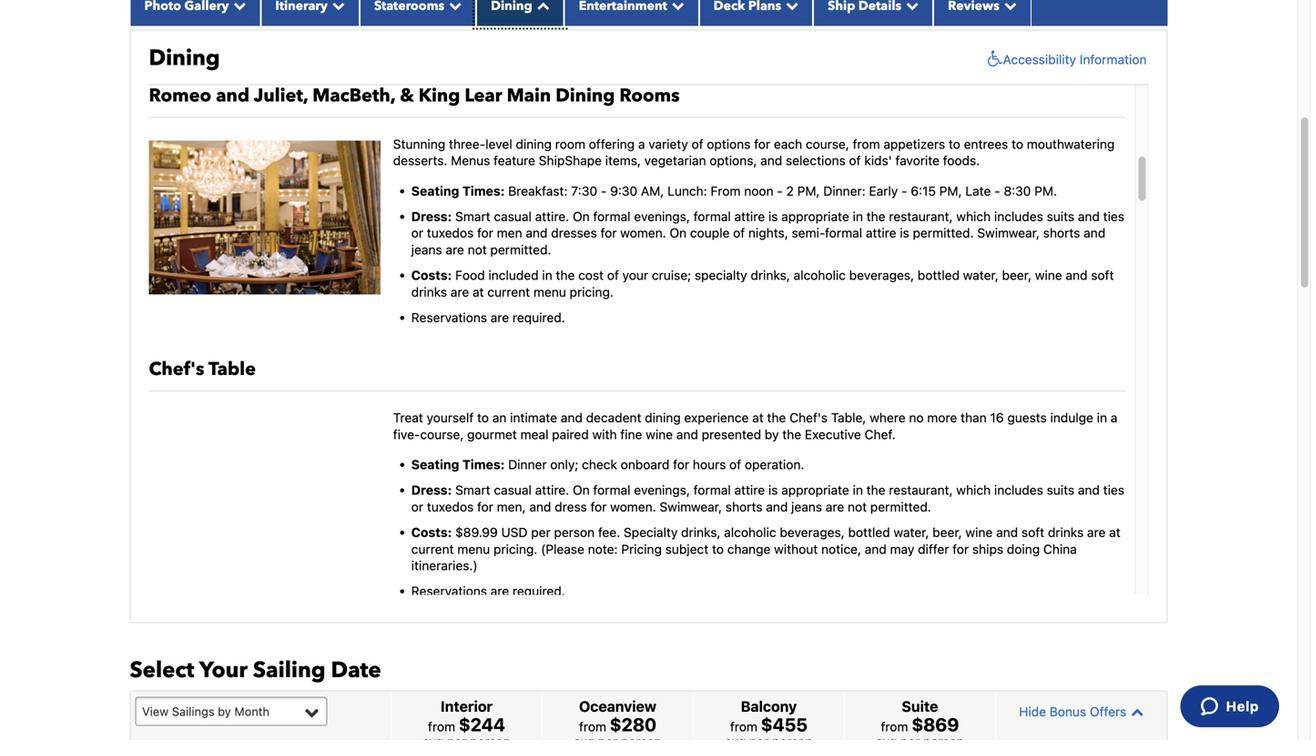 Task type: describe. For each thing, give the bounding box(es) containing it.
suite
[[902, 698, 939, 715]]

1 vertical spatial on
[[670, 226, 687, 241]]

jeans inside smart casual attire. on formal evenings, formal attire is appropriate in the restaurant, which includes suits and ties or tuxedos for men, and dress for women. swimwear, shorts and jeans are not permitted.
[[792, 500, 823, 515]]

bottled inside $89.99 usd per person fee. specialty drinks, alcoholic beverages, bottled water, beer, wine and soft drinks are at current menu pricing. (please note: pricing subject to change without notice, and may differ for ships doing china itineraries.)
[[849, 525, 891, 540]]

suits for chef's table
[[1047, 483, 1075, 498]]

soft inside $89.99 usd per person fee. specialty drinks, alcoholic beverages, bottled water, beer, wine and soft drinks are at current menu pricing. (please note: pricing subject to change without notice, and may differ for ships doing china itineraries.)
[[1022, 525, 1045, 540]]

notice,
[[822, 542, 862, 557]]

pm.
[[1035, 183, 1058, 198]]

without
[[775, 542, 818, 557]]

level
[[486, 137, 513, 152]]

from $455
[[731, 714, 808, 735]]

sailings
[[172, 705, 215, 719]]

dresses
[[551, 226, 597, 241]]

executive
[[805, 427, 862, 442]]

am,
[[641, 183, 664, 198]]

for right dresses
[[601, 226, 617, 241]]

from $244
[[428, 714, 506, 735]]

for inside stunning three-level dining room offering a variety of options for each course, from appetizers to entrees to mouthwatering desserts. menus feature shipshape items, vegetarian options, and selections of kids' favorite foods.
[[755, 137, 771, 152]]

attire. for romeo and juliet, macbeth, & king lear main dining rooms
[[535, 209, 570, 224]]

per
[[531, 525, 551, 540]]

change
[[728, 542, 771, 557]]

dinner
[[509, 457, 547, 472]]

tuxedos for table
[[427, 500, 474, 515]]

of left the kids'
[[850, 153, 861, 168]]

to inside treat yourself to an intimate and decadent dining experience at the chef's table, where no more than 16 guests indulge in a five-course, gourmet meal paired with fine wine and presented by the executive chef.
[[477, 411, 489, 426]]

current inside $89.99 usd per person fee. specialty drinks, alcoholic beverages, bottled water, beer, wine and soft drinks are at current menu pricing. (please note: pricing subject to change without notice, and may differ for ships doing china itineraries.)
[[412, 542, 454, 557]]

hours
[[693, 457, 726, 472]]

formal down the dinner:
[[825, 226, 863, 241]]

nights,
[[749, 226, 789, 241]]

appropriate for chef's table
[[782, 483, 850, 498]]

macbeth,
[[313, 83, 396, 108]]

semi-
[[792, 226, 825, 241]]

required. for chef's table
[[513, 584, 566, 599]]

by inside treat yourself to an intimate and decadent dining experience at the chef's table, where no more than 16 guests indulge in a five-course, gourmet meal paired with fine wine and presented by the executive chef.
[[765, 427, 779, 442]]

items,
[[606, 153, 641, 168]]

0 horizontal spatial by
[[218, 705, 231, 719]]

6:15
[[911, 183, 936, 198]]

gourmet
[[467, 427, 517, 442]]

treat yourself to an intimate and decadent dining experience at the chef's table, where no more than 16 guests indulge in a five-course, gourmet meal paired with fine wine and presented by the executive chef.
[[393, 411, 1118, 442]]

from $869
[[881, 714, 960, 735]]

not inside the smart casual attire. on formal evenings, formal attire is appropriate in the restaurant, which includes suits and ties or tuxedos for men and dresses for women. on couple of nights, semi-formal attire is permitted. swimwear, shorts and jeans are not permitted.
[[468, 242, 487, 257]]

or for and
[[412, 226, 424, 241]]

alcoholic inside food included in the cost of your cruise; specialty drinks, alcoholic beverages, bottled water, beer, wine and soft drinks are at current menu pricing.
[[794, 268, 846, 283]]

$455
[[761, 714, 808, 735]]

women. for chef's table
[[611, 500, 657, 515]]

to up foods.
[[949, 137, 961, 152]]

china
[[1044, 542, 1078, 557]]

drinks inside $89.99 usd per person fee. specialty drinks, alcoholic beverages, bottled water, beer, wine and soft drinks are at current menu pricing. (please note: pricing subject to change without notice, and may differ for ships doing china itineraries.)
[[1049, 525, 1084, 540]]

smart for chef's table
[[456, 483, 491, 498]]

are inside smart casual attire. on formal evenings, formal attire is appropriate in the restaurant, which includes suits and ties or tuxedos for men, and dress for women. swimwear, shorts and jeans are not permitted.
[[826, 500, 845, 515]]

the inside food included in the cost of your cruise; specialty drinks, alcoholic beverages, bottled water, beer, wine and soft drinks are at current menu pricing.
[[556, 268, 575, 283]]

a inside treat yourself to an intimate and decadent dining experience at the chef's table, where no more than 16 guests indulge in a five-course, gourmet meal paired with fine wine and presented by the executive chef.
[[1111, 411, 1118, 426]]

specialty
[[695, 268, 748, 283]]

$869
[[912, 714, 960, 735]]

times: for romeo and juliet, macbeth, & king lear main dining rooms
[[463, 183, 505, 198]]

jeans inside the smart casual attire. on formal evenings, formal attire is appropriate in the restaurant, which includes suits and ties or tuxedos for men and dresses for women. on couple of nights, semi-formal attire is permitted. swimwear, shorts and jeans are not permitted.
[[412, 242, 442, 257]]

bonus
[[1050, 705, 1087, 720]]

intimate
[[510, 411, 558, 426]]

not inside smart casual attire. on formal evenings, formal attire is appropriate in the restaurant, which includes suits and ties or tuxedos for men, and dress for women. swimwear, shorts and jeans are not permitted.
[[848, 500, 867, 515]]

5 chevron down image from the left
[[1000, 0, 1017, 12]]

for inside $89.99 usd per person fee. specialty drinks, alcoholic beverages, bottled water, beer, wine and soft drinks are at current menu pricing. (please note: pricing subject to change without notice, and may differ for ships doing china itineraries.)
[[953, 542, 969, 557]]

table
[[209, 357, 256, 382]]

seating for table
[[412, 457, 460, 472]]

reservations for table
[[412, 584, 487, 599]]

view
[[142, 705, 169, 719]]

desserts.
[[393, 153, 448, 168]]

lear
[[465, 83, 503, 108]]

options
[[707, 137, 751, 152]]

from
[[711, 183, 741, 198]]

dining inside stunning three-level dining room offering a variety of options for each course, from appetizers to entrees to mouthwatering desserts. menus feature shipshape items, vegetarian options, and selections of kids' favorite foods.
[[516, 137, 552, 152]]

pricing. inside food included in the cost of your cruise; specialty drinks, alcoholic beverages, bottled water, beer, wine and soft drinks are at current menu pricing.
[[570, 284, 614, 300]]

entrees
[[964, 137, 1009, 152]]

suits for romeo and juliet, macbeth, & king lear main dining rooms
[[1047, 209, 1075, 224]]

is for romeo and juliet, macbeth, & king lear main dining rooms
[[769, 209, 778, 224]]

yourself
[[427, 411, 474, 426]]

person
[[554, 525, 595, 540]]

dinner:
[[824, 183, 866, 198]]

attire for romeo and juliet, macbeth, & king lear main dining rooms
[[735, 209, 765, 224]]

beer, inside $89.99 usd per person fee. specialty drinks, alcoholic beverages, bottled water, beer, wine and soft drinks are at current menu pricing. (please note: pricing subject to change without notice, and may differ for ships doing china itineraries.)
[[933, 525, 963, 540]]

seating times: dinner only; check onboard for hours of operation.
[[412, 457, 805, 472]]

table,
[[832, 411, 867, 426]]

view sailings by month
[[142, 705, 270, 719]]

wheelchair image
[[984, 50, 1004, 68]]

0 horizontal spatial chef's
[[149, 357, 204, 382]]

decadent
[[586, 411, 642, 426]]

month
[[235, 705, 270, 719]]

1 horizontal spatial dining
[[556, 83, 615, 108]]

meal
[[521, 427, 549, 442]]

of up vegetarian
[[692, 137, 704, 152]]

formal up 'couple'
[[694, 209, 731, 224]]

five-
[[393, 427, 420, 442]]

restaurant, for chef's table
[[889, 483, 953, 498]]

check
[[582, 457, 618, 472]]

early
[[870, 183, 899, 198]]

1 chevron down image from the left
[[328, 0, 345, 12]]

are inside the smart casual attire. on formal evenings, formal attire is appropriate in the restaurant, which includes suits and ties or tuxedos for men and dresses for women. on couple of nights, semi-formal attire is permitted. swimwear, shorts and jeans are not permitted.
[[446, 242, 465, 257]]

16
[[991, 411, 1005, 426]]

which for chef's table
[[957, 483, 991, 498]]

may
[[891, 542, 915, 557]]

ties for romeo and juliet, macbeth, & king lear main dining rooms
[[1104, 209, 1125, 224]]

dress
[[555, 500, 587, 515]]

juliet,
[[254, 83, 308, 108]]

water, inside $89.99 usd per person fee. specialty drinks, alcoholic beverages, bottled water, beer, wine and soft drinks are at current menu pricing. (please note: pricing subject to change without notice, and may differ for ships doing china itineraries.)
[[894, 525, 930, 540]]

formal down hours
[[694, 483, 731, 498]]

to right entrees at the right of the page
[[1012, 137, 1024, 152]]

0 vertical spatial permitted.
[[913, 226, 974, 241]]

4 - from the left
[[995, 183, 1001, 198]]

in inside food included in the cost of your cruise; specialty drinks, alcoholic beverages, bottled water, beer, wine and soft drinks are at current menu pricing.
[[542, 268, 553, 283]]

beverages, inside food included in the cost of your cruise; specialty drinks, alcoholic beverages, bottled water, beer, wine and soft drinks are at current menu pricing.
[[850, 268, 915, 283]]

reservations for and
[[412, 310, 487, 325]]

or for table
[[412, 500, 424, 515]]

0 vertical spatial dining
[[149, 43, 220, 73]]

accessibility information
[[1004, 52, 1147, 67]]

and inside food included in the cost of your cruise; specialty drinks, alcoholic beverages, bottled water, beer, wine and soft drinks are at current menu pricing.
[[1066, 268, 1088, 283]]

9:30
[[611, 183, 638, 198]]

ships
[[973, 542, 1004, 557]]

options,
[[710, 153, 757, 168]]

drinks, inside $89.99 usd per person fee. specialty drinks, alcoholic beverages, bottled water, beer, wine and soft drinks are at current menu pricing. (please note: pricing subject to change without notice, and may differ for ships doing china itineraries.)
[[682, 525, 721, 540]]

1 vertical spatial permitted.
[[491, 242, 552, 257]]

from for $244
[[428, 720, 456, 735]]

(please
[[541, 542, 585, 557]]

from inside stunning three-level dining room offering a variety of options for each course, from appetizers to entrees to mouthwatering desserts. menus feature shipshape items, vegetarian options, and selections of kids' favorite foods.
[[853, 137, 881, 152]]

ties for chef's table
[[1104, 483, 1125, 498]]

select
[[130, 656, 194, 686]]

1 vertical spatial is
[[900, 226, 910, 241]]

pricing
[[622, 542, 662, 557]]

in inside treat yourself to an intimate and decadent dining experience at the chef's table, where no more than 16 guests indulge in a five-course, gourmet meal paired with fine wine and presented by the executive chef.
[[1098, 411, 1108, 426]]

in inside smart casual attire. on formal evenings, formal attire is appropriate in the restaurant, which includes suits and ties or tuxedos for men, and dress for women. swimwear, shorts and jeans are not permitted.
[[853, 483, 864, 498]]

each
[[774, 137, 803, 152]]

4 chevron down image from the left
[[782, 0, 799, 12]]

accessibility
[[1004, 52, 1077, 67]]

0 horizontal spatial chevron up image
[[533, 0, 550, 12]]

usd
[[502, 525, 528, 540]]

offers
[[1091, 705, 1127, 720]]

of inside the smart casual attire. on formal evenings, formal attire is appropriate in the restaurant, which includes suits and ties or tuxedos for men and dresses for women. on couple of nights, semi-formal attire is permitted. swimwear, shorts and jeans are not permitted.
[[734, 226, 745, 241]]

cruise;
[[652, 268, 692, 283]]

offering
[[589, 137, 635, 152]]

2 chevron down image from the left
[[445, 0, 462, 12]]

tuxedos for and
[[427, 226, 474, 241]]

required. for romeo and juliet, macbeth, & king lear main dining rooms
[[513, 310, 566, 325]]

beverages, inside $89.99 usd per person fee. specialty drinks, alcoholic beverages, bottled water, beer, wine and soft drinks are at current menu pricing. (please note: pricing subject to change without notice, and may differ for ships doing china itineraries.)
[[780, 525, 845, 540]]

for left hours
[[673, 457, 690, 472]]

drinks, inside food included in the cost of your cruise; specialty drinks, alcoholic beverages, bottled water, beer, wine and soft drinks are at current menu pricing.
[[751, 268, 791, 283]]

men,
[[497, 500, 526, 515]]

appropriate for romeo and juliet, macbeth, & king lear main dining rooms
[[782, 209, 850, 224]]

casual for chef's table
[[494, 483, 532, 498]]

romeo and juliet, macbeth, & king lear main dining rooms
[[149, 83, 680, 108]]

balcony
[[741, 698, 797, 715]]

doing
[[1007, 542, 1041, 557]]

at inside treat yourself to an intimate and decadent dining experience at the chef's table, where no more than 16 guests indulge in a five-course, gourmet meal paired with fine wine and presented by the executive chef.
[[753, 411, 764, 426]]

king
[[419, 83, 460, 108]]

included
[[489, 268, 539, 283]]

at inside food included in the cost of your cruise; specialty drinks, alcoholic beverages, bottled water, beer, wine and soft drinks are at current menu pricing.
[[473, 284, 484, 300]]



Task type: locate. For each thing, give the bounding box(es) containing it.
menu inside food included in the cost of your cruise; specialty drinks, alcoholic beverages, bottled water, beer, wine and soft drinks are at current menu pricing.
[[534, 284, 567, 300]]

swimwear, up subject
[[660, 500, 723, 515]]

1 restaurant, from the top
[[889, 209, 953, 224]]

seating down desserts.
[[412, 183, 460, 198]]

tuxedos inside smart casual attire. on formal evenings, formal attire is appropriate in the restaurant, which includes suits and ties or tuxedos for men, and dress for women. swimwear, shorts and jeans are not permitted.
[[427, 500, 474, 515]]

reservations are required. down food
[[412, 310, 566, 325]]

appropriate inside smart casual attire. on formal evenings, formal attire is appropriate in the restaurant, which includes suits and ties or tuxedos for men, and dress for women. swimwear, shorts and jeans are not permitted.
[[782, 483, 850, 498]]

suits inside smart casual attire. on formal evenings, formal attire is appropriate in the restaurant, which includes suits and ties or tuxedos for men, and dress for women. swimwear, shorts and jeans are not permitted.
[[1047, 483, 1075, 498]]

1 horizontal spatial pricing.
[[570, 284, 614, 300]]

costs: for and
[[412, 268, 452, 283]]

beverages, down 'early'
[[850, 268, 915, 283]]

water, down late
[[964, 268, 999, 283]]

men
[[497, 226, 523, 241]]

ties
[[1104, 209, 1125, 224], [1104, 483, 1125, 498]]

0 vertical spatial at
[[473, 284, 484, 300]]

swimwear,
[[978, 226, 1040, 241], [660, 500, 723, 515]]

2 appropriate from the top
[[782, 483, 850, 498]]

1 - from the left
[[601, 183, 607, 198]]

bottled inside food included in the cost of your cruise; specialty drinks, alcoholic beverages, bottled water, beer, wine and soft drinks are at current menu pricing.
[[918, 268, 960, 283]]

$89.99 usd per person fee. specialty drinks, alcoholic beverages, bottled water, beer, wine and soft drinks are at current menu pricing. (please note: pricing subject to change without notice, and may differ for ships doing china itineraries.)
[[412, 525, 1121, 574]]

from inside from $455
[[731, 720, 758, 735]]

casual up men,
[[494, 483, 532, 498]]

presented
[[702, 427, 762, 442]]

casual up men
[[494, 209, 532, 224]]

suits inside the smart casual attire. on formal evenings, formal attire is appropriate in the restaurant, which includes suits and ties or tuxedos for men and dresses for women. on couple of nights, semi-formal attire is permitted. swimwear, shorts and jeans are not permitted.
[[1047, 209, 1075, 224]]

course,
[[806, 137, 850, 152], [420, 427, 464, 442]]

0 horizontal spatial pm,
[[798, 183, 820, 198]]

ties inside the smart casual attire. on formal evenings, formal attire is appropriate in the restaurant, which includes suits and ties or tuxedos for men and dresses for women. on couple of nights, semi-formal attire is permitted. swimwear, shorts and jeans are not permitted.
[[1104, 209, 1125, 224]]

1 evenings, from the top
[[634, 209, 691, 224]]

the
[[867, 209, 886, 224], [556, 268, 575, 283], [768, 411, 787, 426], [783, 427, 802, 442], [867, 483, 886, 498]]

1 horizontal spatial wine
[[966, 525, 993, 540]]

water, inside food included in the cost of your cruise; specialty drinks, alcoholic beverages, bottled water, beer, wine and soft drinks are at current menu pricing.
[[964, 268, 999, 283]]

to inside $89.99 usd per person fee. specialty drinks, alcoholic beverages, bottled water, beer, wine and soft drinks are at current menu pricing. (please note: pricing subject to change without notice, and may differ for ships doing china itineraries.)
[[712, 542, 724, 557]]

dining right decadent
[[645, 411, 681, 426]]

2 attire. from the top
[[535, 483, 570, 498]]

to left 'an'
[[477, 411, 489, 426]]

is up nights,
[[769, 209, 778, 224]]

casual for romeo and juliet, macbeth, & king lear main dining rooms
[[494, 209, 532, 224]]

of right hours
[[730, 457, 742, 472]]

and
[[216, 83, 250, 108], [761, 153, 783, 168], [1079, 209, 1101, 224], [526, 226, 548, 241], [1084, 226, 1106, 241], [1066, 268, 1088, 283], [561, 411, 583, 426], [677, 427, 699, 442], [1079, 483, 1101, 498], [530, 500, 552, 515], [766, 500, 788, 515], [997, 525, 1019, 540], [865, 542, 887, 557]]

tuxedos up food
[[427, 226, 474, 241]]

current
[[488, 284, 530, 300], [412, 542, 454, 557]]

soft inside food included in the cost of your cruise; specialty drinks, alcoholic beverages, bottled water, beer, wine and soft drinks are at current menu pricing.
[[1092, 268, 1115, 283]]

smart casual attire. on formal evenings, formal attire is appropriate in the restaurant, which includes suits and ties or tuxedos for men and dresses for women. on couple of nights, semi-formal attire is permitted. swimwear, shorts and jeans are not permitted.
[[412, 209, 1125, 257]]

1 or from the top
[[412, 226, 424, 241]]

1 vertical spatial appropriate
[[782, 483, 850, 498]]

casual inside the smart casual attire. on formal evenings, formal attire is appropriate in the restaurant, which includes suits and ties or tuxedos for men and dresses for women. on couple of nights, semi-formal attire is permitted. swimwear, shorts and jeans are not permitted.
[[494, 209, 532, 224]]

current down included
[[488, 284, 530, 300]]

0 vertical spatial soft
[[1092, 268, 1115, 283]]

2 casual from the top
[[494, 483, 532, 498]]

on for romeo and juliet, macbeth, & king lear main dining rooms
[[573, 209, 590, 224]]

2 ties from the top
[[1104, 483, 1125, 498]]

2 horizontal spatial at
[[1110, 525, 1121, 540]]

itineraries.)
[[412, 558, 478, 574]]

2 vertical spatial attire
[[735, 483, 765, 498]]

your
[[199, 656, 248, 686]]

not up notice,
[[848, 500, 867, 515]]

0 vertical spatial ties
[[1104, 209, 1125, 224]]

smart for romeo and juliet, macbeth, & king lear main dining rooms
[[456, 209, 491, 224]]

subject
[[666, 542, 709, 557]]

suits down pm.
[[1047, 209, 1075, 224]]

1 vertical spatial jeans
[[792, 500, 823, 515]]

1 vertical spatial required.
[[513, 584, 566, 599]]

selections
[[786, 153, 846, 168]]

date
[[331, 656, 381, 686]]

for left men,
[[477, 500, 494, 515]]

1 vertical spatial includes
[[995, 483, 1044, 498]]

chef.
[[865, 427, 896, 442]]

1 vertical spatial soft
[[1022, 525, 1045, 540]]

1 horizontal spatial menu
[[534, 284, 567, 300]]

from inside from $869
[[881, 720, 909, 735]]

women. up your
[[621, 226, 667, 241]]

or inside the smart casual attire. on formal evenings, formal attire is appropriate in the restaurant, which includes suits and ties or tuxedos for men and dresses for women. on couple of nights, semi-formal attire is permitted. swimwear, shorts and jeans are not permitted.
[[412, 226, 424, 241]]

smart down menus
[[456, 209, 491, 224]]

attire for chef's table
[[735, 483, 765, 498]]

menu inside $89.99 usd per person fee. specialty drinks, alcoholic beverages, bottled water, beer, wine and soft drinks are at current menu pricing. (please note: pricing subject to change without notice, and may differ for ships doing china itineraries.)
[[458, 542, 490, 557]]

note:
[[588, 542, 618, 557]]

permitted. down men
[[491, 242, 552, 257]]

0 horizontal spatial swimwear,
[[660, 500, 723, 515]]

from down the balcony
[[731, 720, 758, 735]]

1 horizontal spatial by
[[765, 427, 779, 442]]

attire up nights,
[[735, 209, 765, 224]]

0 horizontal spatial alcoholic
[[724, 525, 777, 540]]

2 suits from the top
[[1047, 483, 1075, 498]]

course, inside treat yourself to an intimate and decadent dining experience at the chef's table, where no more than 16 guests indulge in a five-course, gourmet meal paired with fine wine and presented by the executive chef.
[[420, 427, 464, 442]]

attire inside smart casual attire. on formal evenings, formal attire is appropriate in the restaurant, which includes suits and ties or tuxedos for men, and dress for women. swimwear, shorts and jeans are not permitted.
[[735, 483, 765, 498]]

costs:
[[412, 268, 452, 283], [412, 525, 452, 540]]

or
[[412, 226, 424, 241], [412, 500, 424, 515]]

1 required. from the top
[[513, 310, 566, 325]]

0 vertical spatial evenings,
[[634, 209, 691, 224]]

women. up the specialty at bottom
[[611, 500, 657, 515]]

2 reservations from the top
[[412, 584, 487, 599]]

restaurant, up differ
[[889, 483, 953, 498]]

1 appropriate from the top
[[782, 209, 850, 224]]

onboard
[[621, 457, 670, 472]]

0 vertical spatial on
[[573, 209, 590, 224]]

suits
[[1047, 209, 1075, 224], [1047, 483, 1075, 498]]

1 vertical spatial swimwear,
[[660, 500, 723, 515]]

1 suits from the top
[[1047, 209, 1075, 224]]

alcoholic inside $89.99 usd per person fee. specialty drinks, alcoholic beverages, bottled water, beer, wine and soft drinks are at current menu pricing. (please note: pricing subject to change without notice, and may differ for ships doing china itineraries.)
[[724, 525, 777, 540]]

1 pm, from the left
[[798, 183, 820, 198]]

from up the kids'
[[853, 137, 881, 152]]

to
[[949, 137, 961, 152], [1012, 137, 1024, 152], [477, 411, 489, 426], [712, 542, 724, 557]]

a
[[639, 137, 645, 152], [1111, 411, 1118, 426]]

1 ties from the top
[[1104, 209, 1125, 224]]

1 vertical spatial ties
[[1104, 483, 1125, 498]]

of right 'couple'
[[734, 226, 745, 241]]

0 vertical spatial or
[[412, 226, 424, 241]]

beer, down 8:30 on the right
[[1003, 268, 1032, 283]]

chef's inside treat yourself to an intimate and decadent dining experience at the chef's table, where no more than 16 guests indulge in a five-course, gourmet meal paired with fine wine and presented by the executive chef.
[[790, 411, 828, 426]]

smart inside smart casual attire. on formal evenings, formal attire is appropriate in the restaurant, which includes suits and ties or tuxedos for men, and dress for women. swimwear, shorts and jeans are not permitted.
[[456, 483, 491, 498]]

1 vertical spatial smart
[[456, 483, 491, 498]]

2 vertical spatial on
[[573, 483, 590, 498]]

0 horizontal spatial jeans
[[412, 242, 442, 257]]

seating for and
[[412, 183, 460, 198]]

interior
[[441, 698, 493, 715]]

1 vertical spatial course,
[[420, 427, 464, 442]]

from for $455
[[731, 720, 758, 735]]

shorts down pm.
[[1044, 226, 1081, 241]]

mouthwatering
[[1028, 137, 1115, 152]]

appropriate inside the smart casual attire. on formal evenings, formal attire is appropriate in the restaurant, which includes suits and ties or tuxedos for men and dresses for women. on couple of nights, semi-formal attire is permitted. swimwear, shorts and jeans are not permitted.
[[782, 209, 850, 224]]

0 vertical spatial reservations
[[412, 310, 487, 325]]

1 horizontal spatial drinks,
[[751, 268, 791, 283]]

attire. up dresses
[[535, 209, 570, 224]]

restaurant,
[[889, 209, 953, 224], [889, 483, 953, 498]]

chevron up image
[[533, 0, 550, 12], [1127, 706, 1144, 719]]

stunning three-level dining room offering a variety of options for each course, from appetizers to entrees to mouthwatering desserts. menus feature shipshape items, vegetarian options, and selections of kids' favorite foods.
[[393, 137, 1115, 168]]

ties inside smart casual attire. on formal evenings, formal attire is appropriate in the restaurant, which includes suits and ties or tuxedos for men, and dress for women. swimwear, shorts and jeans are not permitted.
[[1104, 483, 1125, 498]]

chevron up image inside hide bonus offers link
[[1127, 706, 1144, 719]]

0 vertical spatial jeans
[[412, 242, 442, 257]]

shorts
[[1044, 226, 1081, 241], [726, 500, 763, 515]]

at inside $89.99 usd per person fee. specialty drinks, alcoholic beverages, bottled water, beer, wine and soft drinks are at current menu pricing. (please note: pricing subject to change without notice, and may differ for ships doing china itineraries.)
[[1110, 525, 1121, 540]]

formal
[[594, 209, 631, 224], [694, 209, 731, 224], [825, 226, 863, 241], [594, 483, 631, 498], [694, 483, 731, 498]]

times: down menus
[[463, 183, 505, 198]]

jeans down desserts.
[[412, 242, 442, 257]]

1 vertical spatial suits
[[1047, 483, 1075, 498]]

chef's table
[[149, 357, 256, 382]]

attire. up dress
[[535, 483, 570, 498]]

$89.99
[[456, 525, 498, 540]]

is down operation.
[[769, 483, 778, 498]]

main
[[507, 83, 551, 108]]

attire. inside the smart casual attire. on formal evenings, formal attire is appropriate in the restaurant, which includes suits and ties or tuxedos for men and dresses for women. on couple of nights, semi-formal attire is permitted. swimwear, shorts and jeans are not permitted.
[[535, 209, 570, 224]]

water, up may
[[894, 525, 930, 540]]

1 horizontal spatial beer,
[[1003, 268, 1032, 283]]

wine right fine at the left of the page
[[646, 427, 673, 442]]

chevron down image
[[328, 0, 345, 12], [445, 0, 462, 12], [668, 0, 685, 12], [782, 0, 799, 12], [1000, 0, 1017, 12]]

for left each
[[755, 137, 771, 152]]

reservations are required. down itineraries.)
[[412, 584, 566, 599]]

attire. inside smart casual attire. on formal evenings, formal attire is appropriate in the restaurant, which includes suits and ties or tuxedos for men, and dress for women. swimwear, shorts and jeans are not permitted.
[[535, 483, 570, 498]]

0 vertical spatial is
[[769, 209, 778, 224]]

is inside smart casual attire. on formal evenings, formal attire is appropriate in the restaurant, which includes suits and ties or tuxedos for men, and dress for women. swimwear, shorts and jeans are not permitted.
[[769, 483, 778, 498]]

2
[[787, 183, 794, 198]]

1 vertical spatial restaurant,
[[889, 483, 953, 498]]

1 vertical spatial tuxedos
[[427, 500, 474, 515]]

costs: up itineraries.)
[[412, 525, 452, 540]]

1 horizontal spatial chevron up image
[[1127, 706, 1144, 719]]

3 - from the left
[[902, 183, 908, 198]]

chef's
[[149, 357, 204, 382], [790, 411, 828, 426]]

2 horizontal spatial wine
[[1036, 268, 1063, 283]]

select your sailing date
[[130, 656, 381, 686]]

2 pm, from the left
[[940, 183, 963, 198]]

from down interior
[[428, 720, 456, 735]]

or down desserts.
[[412, 226, 424, 241]]

2 vertical spatial permitted.
[[871, 500, 932, 515]]

specialty
[[624, 525, 678, 540]]

- right 7:30
[[601, 183, 607, 198]]

or up itineraries.)
[[412, 500, 424, 515]]

on for chef's table
[[573, 483, 590, 498]]

permitted. up may
[[871, 500, 932, 515]]

than
[[961, 411, 987, 426]]

evenings, for romeo and juliet, macbeth, & king lear main dining rooms
[[634, 209, 691, 224]]

couple
[[690, 226, 730, 241]]

smart up the $89.99
[[456, 483, 491, 498]]

1 horizontal spatial shorts
[[1044, 226, 1081, 241]]

which for romeo and juliet, macbeth, & king lear main dining rooms
[[957, 209, 991, 224]]

reservations are required. for chef's table
[[412, 584, 566, 599]]

0 vertical spatial by
[[765, 427, 779, 442]]

1 horizontal spatial chef's
[[790, 411, 828, 426]]

kids'
[[865, 153, 893, 168]]

from
[[853, 137, 881, 152], [428, 720, 456, 735], [579, 720, 607, 735], [731, 720, 758, 735], [881, 720, 909, 735]]

2 which from the top
[[957, 483, 991, 498]]

1 vertical spatial or
[[412, 500, 424, 515]]

0 vertical spatial includes
[[995, 209, 1044, 224]]

wine inside $89.99 usd per person fee. specialty drinks, alcoholic beverages, bottled water, beer, wine and soft drinks are at current menu pricing. (please note: pricing subject to change without notice, and may differ for ships doing china itineraries.)
[[966, 525, 993, 540]]

costs: for table
[[412, 525, 452, 540]]

dress: for and
[[412, 209, 452, 224]]

2 reservations are required. from the top
[[412, 584, 566, 599]]

dress: down desserts.
[[412, 209, 452, 224]]

1 vertical spatial chef's
[[790, 411, 828, 426]]

cost
[[579, 268, 604, 283]]

beverages, up without
[[780, 525, 845, 540]]

menu
[[534, 284, 567, 300], [458, 542, 490, 557]]

chevron up image right 'bonus'
[[1127, 706, 1144, 719]]

2 dress: from the top
[[412, 483, 452, 498]]

0 vertical spatial smart
[[456, 209, 491, 224]]

0 vertical spatial reservations are required.
[[412, 310, 566, 325]]

feature
[[494, 153, 536, 168]]

0 vertical spatial tuxedos
[[427, 226, 474, 241]]

reservations down food
[[412, 310, 487, 325]]

in down the dinner:
[[853, 209, 864, 224]]

1 horizontal spatial current
[[488, 284, 530, 300]]

- right late
[[995, 183, 1001, 198]]

smart inside the smart casual attire. on formal evenings, formal attire is appropriate in the restaurant, which includes suits and ties or tuxedos for men and dresses for women. on couple of nights, semi-formal attire is permitted. swimwear, shorts and jeans are not permitted.
[[456, 209, 491, 224]]

0 vertical spatial shorts
[[1044, 226, 1081, 241]]

or inside smart casual attire. on formal evenings, formal attire is appropriate in the restaurant, which includes suits and ties or tuxedos for men, and dress for women. swimwear, shorts and jeans are not permitted.
[[412, 500, 424, 515]]

rooms
[[620, 83, 680, 108]]

restaurant, inside the smart casual attire. on formal evenings, formal attire is appropriate in the restaurant, which includes suits and ties or tuxedos for men and dresses for women. on couple of nights, semi-formal attire is permitted. swimwear, shorts and jeans are not permitted.
[[889, 209, 953, 224]]

1 smart from the top
[[456, 209, 491, 224]]

0 vertical spatial seating
[[412, 183, 460, 198]]

pricing. inside $89.99 usd per person fee. specialty drinks, alcoholic beverages, bottled water, beer, wine and soft drinks are at current menu pricing. (please note: pricing subject to change without notice, and may differ for ships doing china itineraries.)
[[494, 542, 538, 557]]

reservations are required. for romeo and juliet, macbeth, & king lear main dining rooms
[[412, 310, 566, 325]]

current inside food included in the cost of your cruise; specialty drinks, alcoholic beverages, bottled water, beer, wine and soft drinks are at current menu pricing.
[[488, 284, 530, 300]]

variety
[[649, 137, 689, 152]]

wine
[[1036, 268, 1063, 283], [646, 427, 673, 442], [966, 525, 993, 540]]

seating down five-
[[412, 457, 460, 472]]

1 tuxedos from the top
[[427, 226, 474, 241]]

1 horizontal spatial a
[[1111, 411, 1118, 426]]

restaurant, down "6:15"
[[889, 209, 953, 224]]

a right indulge
[[1111, 411, 1118, 426]]

casual inside smart casual attire. on formal evenings, formal attire is appropriate in the restaurant, which includes suits and ties or tuxedos for men, and dress for women. swimwear, shorts and jeans are not permitted.
[[494, 483, 532, 498]]

menus
[[451, 153, 490, 168]]

- left 2 on the top of page
[[777, 183, 783, 198]]

which down late
[[957, 209, 991, 224]]

appropriate down operation.
[[782, 483, 850, 498]]

1 horizontal spatial at
[[753, 411, 764, 426]]

0 horizontal spatial not
[[468, 242, 487, 257]]

is
[[769, 209, 778, 224], [900, 226, 910, 241], [769, 483, 778, 498]]

1 horizontal spatial pm,
[[940, 183, 963, 198]]

includes up doing
[[995, 483, 1044, 498]]

0 horizontal spatial wine
[[646, 427, 673, 442]]

1 horizontal spatial drinks
[[1049, 525, 1084, 540]]

- left "6:15"
[[902, 183, 908, 198]]

only;
[[551, 457, 579, 472]]

smart casual attire. on formal evenings, formal attire is appropriate in the restaurant, which includes suits and ties or tuxedos for men, and dress for women. swimwear, shorts and jeans are not permitted.
[[412, 483, 1125, 515]]

jeans up without
[[792, 500, 823, 515]]

where
[[870, 411, 906, 426]]

0 horizontal spatial bottled
[[849, 525, 891, 540]]

includes for romeo and juliet, macbeth, & king lear main dining rooms
[[995, 209, 1044, 224]]

$280
[[610, 714, 657, 735]]

drinks inside food included in the cost of your cruise; specialty drinks, alcoholic beverages, bottled water, beer, wine and soft drinks are at current menu pricing.
[[412, 284, 447, 300]]

course, down yourself
[[420, 427, 464, 442]]

appropriate up semi-
[[782, 209, 850, 224]]

1 vertical spatial attire
[[866, 226, 897, 241]]

1 reservations are required. from the top
[[412, 310, 566, 325]]

to right subject
[[712, 542, 724, 557]]

1 vertical spatial pricing.
[[494, 542, 538, 557]]

for left men
[[477, 226, 494, 241]]

drinks, up subject
[[682, 525, 721, 540]]

chevron up image up main
[[533, 0, 550, 12]]

women. for romeo and juliet, macbeth, & king lear main dining rooms
[[621, 226, 667, 241]]

fine
[[621, 427, 643, 442]]

the inside smart casual attire. on formal evenings, formal attire is appropriate in the restaurant, which includes suits and ties or tuxedos for men, and dress for women. swimwear, shorts and jeans are not permitted.
[[867, 483, 886, 498]]

sailing
[[253, 656, 326, 686]]

water,
[[964, 268, 999, 283], [894, 525, 930, 540]]

by up operation.
[[765, 427, 779, 442]]

0 vertical spatial pricing.
[[570, 284, 614, 300]]

1 vertical spatial alcoholic
[[724, 525, 777, 540]]

three-
[[449, 137, 486, 152]]

1 attire. from the top
[[535, 209, 570, 224]]

on left 'couple'
[[670, 226, 687, 241]]

1 horizontal spatial swimwear,
[[978, 226, 1040, 241]]

2 restaurant, from the top
[[889, 483, 953, 498]]

beer, inside food included in the cost of your cruise; specialty drinks, alcoholic beverages, bottled water, beer, wine and soft drinks are at current menu pricing.
[[1003, 268, 1032, 283]]

includes inside smart casual attire. on formal evenings, formal attire is appropriate in the restaurant, which includes suits and ties or tuxedos for men, and dress for women. swimwear, shorts and jeans are not permitted.
[[995, 483, 1044, 498]]

more
[[928, 411, 958, 426]]

1 includes from the top
[[995, 209, 1044, 224]]

shorts inside the smart casual attire. on formal evenings, formal attire is appropriate in the restaurant, which includes suits and ties or tuxedos for men and dresses for women. on couple of nights, semi-formal attire is permitted. swimwear, shorts and jeans are not permitted.
[[1044, 226, 1081, 241]]

for left 'ships' at right bottom
[[953, 542, 969, 557]]

1 vertical spatial current
[[412, 542, 454, 557]]

evenings, for chef's table
[[634, 483, 691, 498]]

0 horizontal spatial a
[[639, 137, 645, 152]]

course, inside stunning three-level dining room offering a variety of options for each course, from appetizers to entrees to mouthwatering desserts. menus feature shipshape items, vegetarian options, and selections of kids' favorite foods.
[[806, 137, 850, 152]]

drinks, down nights,
[[751, 268, 791, 283]]

swimwear, inside smart casual attire. on formal evenings, formal attire is appropriate in the restaurant, which includes suits and ties or tuxedos for men, and dress for women. swimwear, shorts and jeans are not permitted.
[[660, 500, 723, 515]]

the inside the smart casual attire. on formal evenings, formal attire is appropriate in the restaurant, which includes suits and ties or tuxedos for men and dresses for women. on couple of nights, semi-formal attire is permitted. swimwear, shorts and jeans are not permitted.
[[867, 209, 886, 224]]

evenings,
[[634, 209, 691, 224], [634, 483, 691, 498]]

from for $869
[[881, 720, 909, 735]]

attire. for chef's table
[[535, 483, 570, 498]]

costs: left food
[[412, 268, 452, 283]]

0 vertical spatial dining
[[516, 137, 552, 152]]

0 horizontal spatial soft
[[1022, 525, 1045, 540]]

operation.
[[745, 457, 805, 472]]

includes inside the smart casual attire. on formal evenings, formal attire is appropriate in the restaurant, which includes suits and ties or tuxedos for men and dresses for women. on couple of nights, semi-formal attire is permitted. swimwear, shorts and jeans are not permitted.
[[995, 209, 1044, 224]]

jeans
[[412, 242, 442, 257], [792, 500, 823, 515]]

0 horizontal spatial menu
[[458, 542, 490, 557]]

from for $280
[[579, 720, 607, 735]]

chef's left table
[[149, 357, 204, 382]]

wine inside treat yourself to an intimate and decadent dining experience at the chef's table, where no more than 16 guests indulge in a five-course, gourmet meal paired with fine wine and presented by the executive chef.
[[646, 427, 673, 442]]

which inside smart casual attire. on formal evenings, formal attire is appropriate in the restaurant, which includes suits and ties or tuxedos for men, and dress for women. swimwear, shorts and jeans are not permitted.
[[957, 483, 991, 498]]

course, up selections
[[806, 137, 850, 152]]

evenings, down "am,"
[[634, 209, 691, 224]]

7:30
[[571, 183, 598, 198]]

alcoholic up change on the right bottom of the page
[[724, 525, 777, 540]]

1 vertical spatial chevron up image
[[1127, 706, 1144, 719]]

1 horizontal spatial alcoholic
[[794, 268, 846, 283]]

1 horizontal spatial soft
[[1092, 268, 1115, 283]]

bottled up notice,
[[849, 525, 891, 540]]

breakfast:
[[509, 183, 568, 198]]

are inside $89.99 usd per person fee. specialty drinks, alcoholic beverages, bottled water, beer, wine and soft drinks are at current menu pricing. (please note: pricing subject to change without notice, and may differ for ships doing china itineraries.)
[[1088, 525, 1106, 540]]

2 - from the left
[[777, 183, 783, 198]]

times: for chef's table
[[463, 457, 505, 472]]

1 vertical spatial reservations
[[412, 584, 487, 599]]

seating
[[412, 183, 460, 198], [412, 457, 460, 472]]

1 vertical spatial beverages,
[[780, 525, 845, 540]]

restaurant, for romeo and juliet, macbeth, & king lear main dining rooms
[[889, 209, 953, 224]]

beverages,
[[850, 268, 915, 283], [780, 525, 845, 540]]

2 tuxedos from the top
[[427, 500, 474, 515]]

shorts up change on the right bottom of the page
[[726, 500, 763, 515]]

1 which from the top
[[957, 209, 991, 224]]

dining up romeo
[[149, 43, 220, 73]]

2 vertical spatial is
[[769, 483, 778, 498]]

required. down included
[[513, 310, 566, 325]]

which up 'ships' at right bottom
[[957, 483, 991, 498]]

1 chevron down image from the left
[[229, 0, 246, 12]]

from inside from $280
[[579, 720, 607, 735]]

women.
[[621, 226, 667, 241], [611, 500, 657, 515]]

restaurant, inside smart casual attire. on formal evenings, formal attire is appropriate in the restaurant, which includes suits and ties or tuxedos for men, and dress for women. swimwear, shorts and jeans are not permitted.
[[889, 483, 953, 498]]

is for chef's table
[[769, 483, 778, 498]]

at
[[473, 284, 484, 300], [753, 411, 764, 426], [1110, 525, 1121, 540]]

0 horizontal spatial drinks,
[[682, 525, 721, 540]]

0 vertical spatial beer,
[[1003, 268, 1032, 283]]

1 vertical spatial reservations are required.
[[412, 584, 566, 599]]

late
[[966, 183, 992, 198]]

information
[[1080, 52, 1147, 67]]

2 chevron down image from the left
[[902, 0, 919, 12]]

evenings, inside the smart casual attire. on formal evenings, formal attire is appropriate in the restaurant, which includes suits and ties or tuxedos for men and dresses for women. on couple of nights, semi-formal attire is permitted. swimwear, shorts and jeans are not permitted.
[[634, 209, 691, 224]]

0 vertical spatial drinks
[[412, 284, 447, 300]]

1 vertical spatial bottled
[[849, 525, 891, 540]]

and inside stunning three-level dining room offering a variety of options for each course, from appetizers to entrees to mouthwatering desserts. menus feature shipshape items, vegetarian options, and selections of kids' favorite foods.
[[761, 153, 783, 168]]

wine inside food included in the cost of your cruise; specialty drinks, alcoholic beverages, bottled water, beer, wine and soft drinks are at current menu pricing.
[[1036, 268, 1063, 283]]

0 vertical spatial required.
[[513, 310, 566, 325]]

2 seating from the top
[[412, 457, 460, 472]]

formal down seating times: dinner only; check onboard for hours of operation. at the bottom of page
[[594, 483, 631, 498]]

attire down operation.
[[735, 483, 765, 498]]

evenings, inside smart casual attire. on formal evenings, formal attire is appropriate in the restaurant, which includes suits and ties or tuxedos for men, and dress for women. swimwear, shorts and jeans are not permitted.
[[634, 483, 691, 498]]

chevron down image
[[229, 0, 246, 12], [902, 0, 919, 12]]

includes for chef's table
[[995, 483, 1044, 498]]

0 vertical spatial course,
[[806, 137, 850, 152]]

differ
[[918, 542, 950, 557]]

of inside food included in the cost of your cruise; specialty drinks, alcoholic beverages, bottled water, beer, wine and soft drinks are at current menu pricing.
[[607, 268, 619, 283]]

a inside stunning three-level dining room offering a variety of options for each course, from appetizers to entrees to mouthwatering desserts. menus feature shipshape items, vegetarian options, and selections of kids' favorite foods.
[[639, 137, 645, 152]]

2 or from the top
[[412, 500, 424, 515]]

romeo
[[149, 83, 212, 108]]

permitted. inside smart casual attire. on formal evenings, formal attire is appropriate in the restaurant, which includes suits and ties or tuxedos for men, and dress for women. swimwear, shorts and jeans are not permitted.
[[871, 500, 932, 515]]

2 costs: from the top
[[412, 525, 452, 540]]

menu down included
[[534, 284, 567, 300]]

0 vertical spatial wine
[[1036, 268, 1063, 283]]

0 vertical spatial current
[[488, 284, 530, 300]]

for up fee. at the bottom left of the page
[[591, 500, 607, 515]]

2 includes from the top
[[995, 483, 1044, 498]]

swimwear, inside the smart casual attire. on formal evenings, formal attire is appropriate in the restaurant, which includes suits and ties or tuxedos for men and dresses for women. on couple of nights, semi-formal attire is permitted. swimwear, shorts and jeans are not permitted.
[[978, 226, 1040, 241]]

which inside the smart casual attire. on formal evenings, formal attire is appropriate in the restaurant, which includes suits and ties or tuxedos for men and dresses for women. on couple of nights, semi-formal attire is permitted. swimwear, shorts and jeans are not permitted.
[[957, 209, 991, 224]]

2 vertical spatial at
[[1110, 525, 1121, 540]]

lunch:
[[668, 183, 708, 198]]

hide
[[1020, 705, 1047, 720]]

in up notice,
[[853, 483, 864, 498]]

0 vertical spatial menu
[[534, 284, 567, 300]]

dress: for table
[[412, 483, 452, 498]]

women. inside the smart casual attire. on formal evenings, formal attire is appropriate in the restaurant, which includes suits and ties or tuxedos for men and dresses for women. on couple of nights, semi-formal attire is permitted. swimwear, shorts and jeans are not permitted.
[[621, 226, 667, 241]]

1 dress: from the top
[[412, 209, 452, 224]]

-
[[601, 183, 607, 198], [777, 183, 783, 198], [902, 183, 908, 198], [995, 183, 1001, 198]]

seating times: breakfast: 7:30 - 9:30 am, lunch: from noon - 2 pm, dinner: early - 6:15 pm, late - 8:30 pm.
[[412, 183, 1058, 198]]

from down suite
[[881, 720, 909, 735]]

2 smart from the top
[[456, 483, 491, 498]]

not
[[468, 242, 487, 257], [848, 500, 867, 515]]

shorts inside smart casual attire. on formal evenings, formal attire is appropriate in the restaurant, which includes suits and ties or tuxedos for men, and dress for women. swimwear, shorts and jeans are not permitted.
[[726, 500, 763, 515]]

tuxedos
[[427, 226, 474, 241], [427, 500, 474, 515]]

chef's up executive
[[790, 411, 828, 426]]

women. inside smart casual attire. on formal evenings, formal attire is appropriate in the restaurant, which includes suits and ties or tuxedos for men, and dress for women. swimwear, shorts and jeans are not permitted.
[[611, 500, 657, 515]]

hide bonus offers link
[[1001, 696, 1163, 728]]

1 reservations from the top
[[412, 310, 487, 325]]

tuxedos up the $89.99
[[427, 500, 474, 515]]

dining up room
[[556, 83, 615, 108]]

permitted. down "6:15"
[[913, 226, 974, 241]]

formal down 9:30
[[594, 209, 631, 224]]

in inside the smart casual attire. on formal evenings, formal attire is appropriate in the restaurant, which includes suits and ties or tuxedos for men and dresses for women. on couple of nights, semi-formal attire is permitted. swimwear, shorts and jeans are not permitted.
[[853, 209, 864, 224]]

wine up 'ships' at right bottom
[[966, 525, 993, 540]]

2 times: from the top
[[463, 457, 505, 472]]

0 vertical spatial not
[[468, 242, 487, 257]]

1 vertical spatial at
[[753, 411, 764, 426]]

attire down 'early'
[[866, 226, 897, 241]]

tuxedos inside the smart casual attire. on formal evenings, formal attire is appropriate in the restaurant, which includes suits and ties or tuxedos for men and dresses for women. on couple of nights, semi-formal attire is permitted. swimwear, shorts and jeans are not permitted.
[[427, 226, 474, 241]]

pm, right 2 on the top of page
[[798, 183, 820, 198]]

0 vertical spatial a
[[639, 137, 645, 152]]

3 chevron down image from the left
[[668, 0, 685, 12]]

2 evenings, from the top
[[634, 483, 691, 498]]

1 times: from the top
[[463, 183, 505, 198]]

dining inside treat yourself to an intimate and decadent dining experience at the chef's table, where no more than 16 guests indulge in a five-course, gourmet meal paired with fine wine and presented by the executive chef.
[[645, 411, 681, 426]]

your
[[623, 268, 649, 283]]

1 vertical spatial a
[[1111, 411, 1118, 426]]

indulge
[[1051, 411, 1094, 426]]

are inside food included in the cost of your cruise; specialty drinks, alcoholic beverages, bottled water, beer, wine and soft drinks are at current menu pricing.
[[451, 284, 469, 300]]

0 horizontal spatial water,
[[894, 525, 930, 540]]

1 vertical spatial by
[[218, 705, 231, 719]]

suits up china
[[1047, 483, 1075, 498]]

food
[[456, 268, 485, 283]]

1 vertical spatial menu
[[458, 542, 490, 557]]

by left month
[[218, 705, 231, 719]]

foods.
[[944, 153, 981, 168]]

on inside smart casual attire. on formal evenings, formal attire is appropriate in the restaurant, which includes suits and ties or tuxedos for men, and dress for women. swimwear, shorts and jeans are not permitted.
[[573, 483, 590, 498]]

on up dresses
[[573, 209, 590, 224]]

0 horizontal spatial current
[[412, 542, 454, 557]]

evenings, down the onboard
[[634, 483, 691, 498]]

1 vertical spatial times:
[[463, 457, 505, 472]]

1 casual from the top
[[494, 209, 532, 224]]

cruise information element
[[130, 0, 1168, 673]]

from inside from $244
[[428, 720, 456, 735]]

1 seating from the top
[[412, 183, 460, 198]]

0 horizontal spatial at
[[473, 284, 484, 300]]

2 required. from the top
[[513, 584, 566, 599]]

1 horizontal spatial course,
[[806, 137, 850, 152]]

2 vertical spatial wine
[[966, 525, 993, 540]]

drinks,
[[751, 268, 791, 283], [682, 525, 721, 540]]

1 costs: from the top
[[412, 268, 452, 283]]



Task type: vqa. For each thing, say whether or not it's contained in the screenshot.
'cheap cruises' image
no



